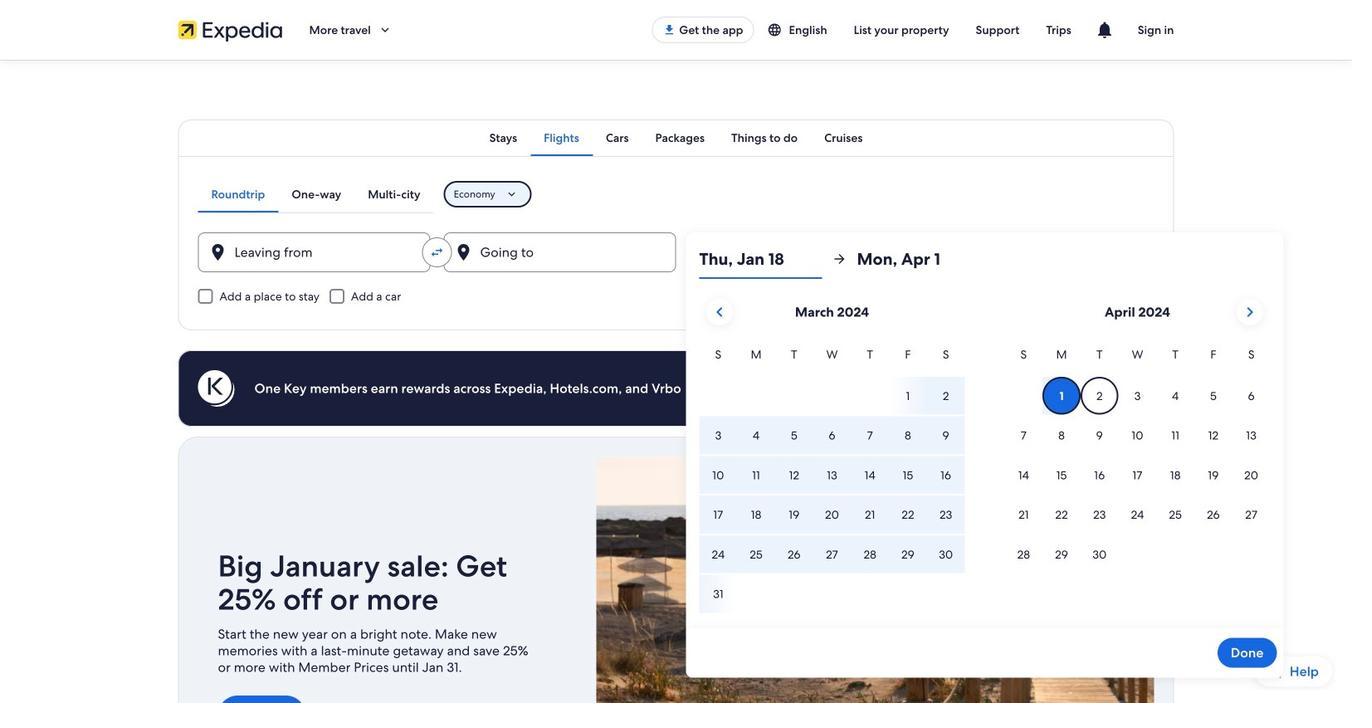 Task type: locate. For each thing, give the bounding box(es) containing it.
march 2024 element
[[699, 345, 965, 615]]

tab list
[[178, 120, 1174, 156], [198, 176, 434, 212]]

next month image
[[1240, 302, 1260, 322]]

swap origin and destination values image
[[430, 245, 444, 260]]

communication center icon image
[[1095, 20, 1115, 40]]

expedia logo image
[[178, 18, 283, 42]]

1 vertical spatial tab list
[[198, 176, 434, 212]]

main content
[[0, 60, 1352, 703]]

0 vertical spatial tab list
[[178, 120, 1174, 156]]

previous month image
[[710, 302, 730, 322]]

application
[[699, 292, 1270, 615]]



Task type: describe. For each thing, give the bounding box(es) containing it.
small image
[[767, 22, 789, 37]]

more travel image
[[378, 22, 392, 37]]

directional image
[[832, 252, 847, 266]]

april 2024 element
[[1005, 345, 1270, 575]]

download the app button image
[[663, 23, 676, 37]]



Task type: vqa. For each thing, say whether or not it's contained in the screenshot.
Communication Center icon
yes



